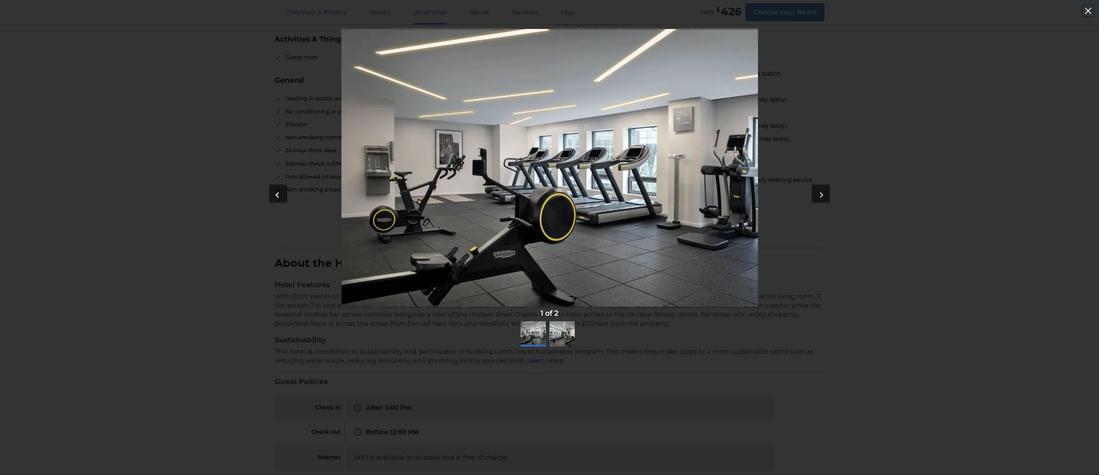 Task type: describe. For each thing, give the bounding box(es) containing it.
0 horizontal spatial hour
[[294, 147, 307, 154]]

across
[[336, 320, 356, 328]]

1 this from the left
[[275, 348, 288, 356]]

policies
[[299, 378, 328, 386]]

can inside "hotel features with 2000 pieces of artwork on display and an atrium, this all-suite property is located 1640 feet from the world trade center. each room features a separate living room, 2 flat-screen tvs and an espresso machine. guests can enjoy views of the hudson river from some of the suites. the atrio restaurant offers mediterranean cuisine, while the seasonal rooftop bar serves cocktails alongside a view of the hudson river. guests will also have access to the 24-hour fitness center. for those who enjoy shopping, brookfield place is across the street from conrad new york and westfield world trade center is 2133 feet from the property."
[[432, 302, 444, 310]]

24- inside "hotel features with 2000 pieces of artwork on display and an atrium, this all-suite property is located 1640 feet from the world trade center. each room features a separate living room, 2 flat-screen tvs and an espresso machine. guests can enjoy views of the hudson river from some of the suites. the atrio restaurant offers mediterranean cuisine, while the seasonal rooftop bar serves cocktails alongside a view of the hudson river. guests will also have access to the 24-hour fitness center. for those who enjoy shopping, brookfield place is across the street from conrad new york and westfield world trade center is 2133 feet from the property."
[[627, 311, 638, 319]]

wifi
[[354, 454, 368, 462]]

of left daily
[[747, 176, 753, 183]]

as
[[807, 348, 814, 356]]

located
[[527, 292, 551, 301]]

to inside "hotel features with 2000 pieces of artwork on display and an atrium, this all-suite property is located 1640 feet from the world trade center. each room features a separate living room, 2 flat-screen tvs and an espresso machine. guests can enjoy views of the hudson river from some of the suites. the atrio restaurant offers mediterranean cuisine, while the seasonal rooftop bar serves cocktails alongside a view of the hudson river. guests will also have access to the 24-hour fitness center. for those who enjoy shopping, brookfield place is across the street from conrad new york and westfield world trade center is 2133 feet from the property."
[[607, 311, 613, 319]]

world
[[770, 348, 789, 356]]

0 horizontal spatial hudson
[[469, 311, 495, 319]]

0 vertical spatial feet
[[569, 292, 582, 301]]

room inside "hotel features with 2000 pieces of artwork on display and an atrium, this all-suite property is located 1640 feet from the world trade center. each room features a separate living room, 2 flat-screen tvs and an espresso machine. guests can enjoy views of the hudson river from some of the suites. the atrio restaurant offers mediterranean cuisine, while the seasonal rooftop bar serves cocktails alongside a view of the hudson river. guests will also have access to the 24-hour fitness center. for those who enjoy shopping, brookfield place is across the street from conrad new york and westfield world trade center is 2133 feet from the property."
[[696, 292, 714, 301]]

they
[[644, 348, 659, 356]]

the down suites.
[[615, 311, 626, 319]]

overview & photos button
[[275, 0, 357, 24]]

meeting/banquet
[[421, 86, 470, 92]]

out for opt-
[[736, 176, 746, 183]]

guests
[[481, 181, 499, 188]]

2 cell from the left
[[346, 471, 776, 475]]

room for room service
[[557, 46, 574, 53]]

1 horizontal spatial an
[[416, 292, 424, 301]]

artwork
[[341, 292, 366, 301]]

the up river.
[[493, 302, 503, 310]]

1 horizontal spatial area
[[357, 108, 369, 115]]

3:00
[[385, 404, 399, 412]]

on-
[[693, 109, 703, 116]]

2 horizontal spatial a
[[743, 292, 747, 301]]

hotel inside "hotel features with 2000 pieces of artwork on display and an atrium, this all-suite property is located 1640 feet from the world trade center. each room features a separate living room, 2 flat-screen tvs and an espresso machine. guests can enjoy views of the hudson river from some of the suites. the atrio restaurant offers mediterranean cuisine, while the seasonal rooftop bar serves cocktails alongside a view of the hudson river. guests will also have access to the 24-hour fitness center. for those who enjoy shopping, brookfield place is across the street from conrad new york and westfield world trade center is 2133 feet from the property."
[[275, 281, 295, 289]]

desk
[[324, 147, 337, 154]]

1 vertical spatial an
[[337, 302, 346, 310]]

1 vertical spatial parking
[[715, 109, 736, 116]]

cocktails
[[364, 311, 392, 319]]

and right york
[[465, 320, 477, 328]]

1 vertical spatial cleaning
[[769, 176, 792, 183]]

center.
[[654, 292, 677, 301]]

1 vertical spatial world
[[511, 320, 531, 328]]

1 reducing from the left
[[275, 357, 304, 365]]

spanish
[[421, 31, 443, 38]]

map
[[561, 8, 576, 16]]

and up alongside
[[402, 292, 414, 301]]

1 of 2
[[541, 309, 559, 318]]

overview & photos
[[286, 8, 347, 16]]

bar
[[330, 311, 340, 319]]

this hotel is committed to sustainability and participates in booking.com's travel sustainable program. this means they make steps to a more sustainable world such as reducing water waste, reducing emissions, and providing locally sourced food.
[[275, 348, 814, 365]]

center
[[578, 168, 596, 175]]

and up bar
[[323, 302, 336, 310]]

1 horizontal spatial $
[[717, 6, 721, 13]]

rental for (charges
[[714, 122, 730, 129]]

valet parking (charges may apply)
[[693, 96, 787, 103]]

about for about
[[470, 8, 490, 16]]

to left do on the top left of the page
[[347, 35, 355, 44]]

activities & things to do
[[275, 35, 367, 44]]

1 horizontal spatial hudson
[[505, 302, 530, 310]]

from down alongside
[[391, 320, 406, 328]]

room,
[[797, 292, 816, 301]]

the down the
[[628, 320, 639, 328]]

non- for non-smoking rooms available
[[286, 134, 299, 141]]

heating in public area
[[286, 95, 346, 102]]

about button
[[459, 0, 501, 24]]

living
[[778, 292, 796, 301]]

transportation
[[682, 38, 738, 47]]

1 horizontal spatial feet
[[597, 320, 609, 328]]

friendly
[[561, 95, 592, 103]]

center
[[552, 320, 574, 328]]

kitchenware
[[557, 7, 592, 14]]

espresso
[[347, 302, 375, 310]]

the up features
[[313, 257, 332, 270]]

is left free
[[456, 454, 461, 462]]

general
[[275, 76, 304, 85]]

& for media
[[436, 108, 441, 117]]

place
[[310, 320, 327, 328]]

choose your room
[[754, 8, 817, 16]]

express
[[286, 160, 307, 167]]

from up also
[[550, 302, 566, 310]]

may for valet parking (charges may apply)
[[757, 96, 769, 103]]

seasonal
[[275, 311, 303, 319]]

the up suites.
[[601, 292, 612, 301]]

shuttle
[[714, 135, 733, 142]]

charging
[[736, 70, 761, 77]]

kid-
[[557, 126, 568, 133]]

air conditioning in public area
[[286, 108, 369, 115]]

1 horizontal spatial activities
[[576, 149, 611, 158]]

providing
[[428, 357, 459, 365]]

apply) for valet parking (charges may apply)
[[770, 96, 787, 103]]

free
[[421, 127, 434, 134]]

1 vertical spatial rooms
[[325, 134, 342, 141]]

may for bicycle rental (charges may apply)
[[757, 122, 769, 129]]

is right wifi
[[370, 454, 375, 462]]

smoking for rooms
[[299, 134, 323, 141]]

a inside this hotel is committed to sustainability and participates in booking.com's travel sustainable program. this means they make steps to a more sustainable world such as reducing water waste, reducing emissions, and providing locally sourced food.
[[707, 348, 711, 356]]

in right conditioning
[[332, 108, 337, 115]]

before 12:00 pm
[[366, 428, 419, 436]]

0 vertical spatial sustainability
[[682, 158, 734, 166]]

1 vertical spatial trade
[[532, 320, 550, 328]]

the up york
[[457, 311, 468, 319]]

screen
[[288, 302, 309, 310]]

0 horizontal spatial guests
[[409, 302, 431, 310]]

room service available
[[557, 59, 620, 66]]

tvs
[[311, 302, 322, 310]]

facilities for disabled guests available
[[421, 181, 525, 188]]

2000
[[292, 292, 309, 301]]

restaurant
[[660, 302, 695, 310]]

your
[[781, 8, 796, 16]]

learn more button
[[527, 357, 564, 366]]

room for room service available
[[557, 59, 574, 66]]

also
[[552, 311, 565, 319]]

fitness for fitness center
[[557, 168, 577, 175]]

emissions,
[[378, 357, 412, 365]]

available up in/check-
[[344, 134, 368, 141]]

participates
[[419, 348, 457, 356]]

available for cleaning products available
[[610, 20, 634, 27]]

2 inside "hotel features with 2000 pieces of artwork on display and an atrium, this all-suite property is located 1640 feet from the world trade center. each room features a separate living room, 2 flat-screen tvs and an espresso machine. guests can enjoy views of the hudson river from some of the suites. the atrio restaurant offers mediterranean cuisine, while the seasonal rooftop bar serves cocktails alongside a view of the hudson river. guests will also have access to the 24-hour fitness center. for those who enjoy shopping, brookfield place is across the street from conrad new york and westfield world trade center is 2133 feet from the property."
[[818, 292, 821, 301]]

0 horizontal spatial area
[[335, 95, 346, 102]]

check- for before 12:00 pm
[[311, 429, 331, 435]]

alarms
[[578, 33, 596, 40]]

1 vertical spatial amenities
[[549, 228, 583, 236]]

0 horizontal spatial room
[[304, 54, 318, 60]]

1 horizontal spatial public
[[338, 108, 355, 115]]

0 vertical spatial public
[[316, 95, 333, 102]]

available for wifi is available in all areas and is free of charge.
[[377, 454, 405, 462]]

to right the committed
[[352, 348, 359, 356]]

(2)
[[608, 168, 615, 175]]

amenities inside "tab list"
[[414, 8, 447, 16]]

friendly
[[568, 126, 589, 133]]

family rooms
[[557, 72, 595, 79]]

guest policies
[[275, 378, 328, 386]]

smoke
[[557, 33, 576, 40]]

in up conditioning
[[309, 95, 314, 102]]

0 horizontal spatial 2
[[555, 309, 559, 318]]

accessible
[[455, 168, 483, 175]]

apply) for airport shuttle (charges may apply)
[[773, 135, 790, 142]]

and inside row
[[442, 454, 455, 462]]

check-
[[308, 160, 327, 167]]

the down serves
[[358, 320, 368, 328]]

0 vertical spatial can
[[713, 176, 723, 183]]

business facilities
[[411, 67, 478, 76]]

0 vertical spatial parking
[[708, 96, 730, 103]]

opt-
[[725, 176, 736, 183]]

airport
[[693, 135, 712, 142]]

available right guests
[[501, 181, 525, 188]]

express check-in/check-out
[[286, 160, 361, 167]]

business
[[411, 67, 444, 76]]

site
[[703, 109, 713, 116]]

fi
[[445, 127, 450, 134]]

make
[[660, 348, 679, 356]]

about the hotel
[[275, 257, 366, 270]]

available for room service available
[[596, 59, 620, 66]]

sourced
[[482, 357, 508, 365]]

bicycle rental (charges may apply)
[[693, 122, 787, 129]]

learn
[[527, 357, 546, 365]]

vehicle
[[715, 70, 735, 77]]

24-hour front desk
[[286, 147, 337, 154]]

room inside choose your room button
[[797, 8, 817, 16]]

dinning
[[591, 126, 612, 133]]

rooms
[[369, 8, 392, 16]]

0 horizontal spatial services
[[346, 12, 368, 19]]

steps
[[680, 348, 697, 356]]

after
[[366, 404, 383, 412]]

travel
[[515, 348, 534, 356]]

the up access
[[595, 302, 606, 310]]

is down bar
[[329, 320, 334, 328]]

and up the emissions,
[[405, 348, 417, 356]]

in inside this hotel is committed to sustainability and participates in booking.com's travel sustainable program. this means they make steps to a more sustainable world such as reducing water waste, reducing emissions, and providing locally sourced food.
[[459, 348, 465, 356]]



Task type: locate. For each thing, give the bounding box(es) containing it.
0 horizontal spatial reducing
[[275, 357, 304, 365]]

is left located
[[521, 292, 526, 301]]

1 horizontal spatial 2
[[818, 292, 821, 301]]

for
[[447, 181, 454, 188]]

pm right 3:00 on the bottom left of the page
[[401, 404, 411, 412]]

pets
[[286, 173, 298, 180]]

room
[[797, 8, 817, 16], [557, 46, 574, 53], [557, 59, 574, 66]]

1 vertical spatial rental
[[714, 122, 730, 129]]

$ left the 563
[[702, 10, 704, 14]]

car
[[693, 57, 702, 64]]

& inside 'button'
[[318, 8, 322, 16]]

in up check-out at bottom left
[[336, 404, 341, 411]]

may
[[757, 96, 769, 103], [757, 122, 769, 129], [760, 135, 772, 142], [347, 173, 359, 180]]

1 vertical spatial hour
[[638, 311, 653, 319]]

1 vertical spatial out
[[736, 176, 746, 183]]

amenities button
[[404, 0, 458, 24]]

wifi is available in all areas and is free of charge.
[[354, 454, 509, 462]]

area up air conditioning in public area
[[335, 95, 346, 102]]

babysitting/child services
[[557, 113, 627, 120]]

0 vertical spatial property
[[325, 186, 349, 193]]

1 horizontal spatial enjoy
[[749, 311, 766, 319]]

non- for non-smoking property
[[286, 186, 299, 193]]

may down station
[[757, 96, 769, 103]]

wifi is available in all areas and is free of charge. row
[[276, 445, 776, 471]]

fitness left center
[[557, 168, 577, 175]]

1 horizontal spatial reducing
[[348, 357, 377, 365]]

trade up atrio
[[635, 292, 652, 301]]

1 cell from the left
[[276, 471, 346, 475]]

1 vertical spatial fitness
[[557, 168, 577, 175]]

in up locally
[[459, 348, 465, 356]]

is inside this hotel is committed to sustainability and participates in booking.com's travel sustainable program. this means they make steps to a more sustainable world such as reducing water waste, reducing emissions, and providing locally sourced food.
[[308, 348, 313, 356]]

(charges up the bicycle rental (charges may apply)
[[731, 96, 755, 103]]

cleaning
[[321, 12, 344, 19], [769, 176, 792, 183]]

1 vertical spatial hudson
[[469, 311, 495, 319]]

and down "participates"
[[414, 357, 426, 365]]

parking
[[708, 96, 730, 103], [715, 109, 736, 116]]

this left hotel
[[275, 348, 288, 356]]

rooms up desk
[[325, 134, 342, 141]]

0 vertical spatial pm
[[401, 404, 411, 412]]

check- for after 3:00 pm
[[316, 404, 336, 411]]

services down the convenience store
[[711, 16, 733, 22]]

1 vertical spatial guests
[[409, 302, 431, 310]]

about for about the hotel
[[275, 257, 310, 270]]

0 horizontal spatial a
[[427, 311, 431, 319]]

0 vertical spatial a
[[743, 292, 747, 301]]

an up bar
[[337, 302, 346, 310]]

cleaning right daily
[[769, 176, 792, 183]]

2 smoking from the top
[[299, 186, 323, 193]]

is down have
[[575, 320, 580, 328]]

world
[[613, 292, 633, 301], [511, 320, 531, 328]]

smoke alarms
[[557, 33, 596, 40]]

activities
[[275, 35, 310, 44], [576, 149, 611, 158]]

2 horizontal spatial out
[[736, 176, 746, 183]]

service for room service available
[[575, 59, 595, 66]]

in inside after 3:00 pm row
[[336, 404, 341, 411]]

public up non-smoking rooms available
[[338, 108, 355, 115]]

facilities
[[446, 67, 478, 76], [471, 86, 494, 92]]

2 vertical spatial &
[[436, 108, 441, 117]]

check- inside after 3:00 pm row
[[316, 404, 336, 411]]

1 vertical spatial enjoy
[[749, 311, 766, 319]]

2 vertical spatial out
[[331, 429, 341, 435]]

about inside button
[[470, 8, 490, 16]]

each
[[679, 292, 695, 301]]

feet
[[569, 292, 582, 301], [597, 320, 609, 328]]

0 vertical spatial activities
[[275, 35, 310, 44]]

row group containing after 3:00 pm
[[276, 396, 776, 475]]

the
[[313, 257, 332, 270], [601, 292, 612, 301], [493, 302, 503, 310], [595, 302, 606, 310], [811, 302, 822, 310], [457, 311, 468, 319], [615, 311, 626, 319], [358, 320, 368, 328], [628, 320, 639, 328]]

room right the game
[[304, 54, 318, 60]]

convenience store
[[693, 3, 744, 9]]

2 horizontal spatial &
[[436, 108, 441, 117]]

may up airport shuttle (charges may apply)
[[757, 122, 769, 129]]

means
[[621, 348, 643, 356]]

pets allowed (charges may apply)
[[286, 173, 378, 180]]

12:00
[[390, 428, 407, 436]]

& right media at top left
[[436, 108, 441, 117]]

hotel
[[289, 348, 306, 356]]

enjoy down the this
[[446, 302, 463, 310]]

0 horizontal spatial $
[[702, 10, 704, 14]]

0 vertical spatial rooms
[[577, 72, 595, 79]]

to down suites.
[[607, 311, 613, 319]]

cell down the wifi is available in all areas and is free of charge. row
[[346, 471, 776, 475]]

0 vertical spatial guests
[[693, 176, 712, 183]]

hotel
[[335, 257, 366, 270], [275, 281, 295, 289]]

0 horizontal spatial 24-
[[286, 147, 294, 154]]

row
[[276, 471, 776, 475]]

from down suites.
[[611, 320, 627, 328]]

24-
[[286, 147, 294, 154], [627, 311, 638, 319]]

1640
[[553, 292, 568, 301]]

2 right the room,
[[818, 292, 821, 301]]

1 horizontal spatial cleaning
[[769, 176, 792, 183]]

2 this from the left
[[606, 348, 619, 356]]

1 non- from the top
[[286, 134, 299, 141]]

room up family
[[557, 59, 574, 66]]

rooms down 'room service available'
[[577, 72, 595, 79]]

facilities up "meeting/banquet facilities"
[[446, 67, 478, 76]]

world up suites.
[[613, 292, 633, 301]]

can left opt-
[[713, 176, 723, 183]]

out left daily
[[736, 176, 746, 183]]

0 horizontal spatial feet
[[569, 292, 582, 301]]

0 vertical spatial an
[[416, 292, 424, 301]]

service down vehicle
[[705, 83, 725, 90]]

hudson down views
[[469, 311, 495, 319]]

1 horizontal spatial rooms
[[577, 72, 595, 79]]

enjoy
[[446, 302, 463, 310], [749, 311, 766, 319]]

1 horizontal spatial this
[[606, 348, 619, 356]]

on-site parking
[[693, 109, 736, 116]]

access
[[584, 311, 605, 319]]

this left the means
[[606, 348, 619, 356]]

taxi
[[693, 83, 704, 90]]

smoking
[[299, 134, 323, 141], [299, 186, 323, 193]]

of down 'suite' at the bottom left of the page
[[485, 302, 491, 310]]

rooms button
[[358, 0, 403, 24]]

trade down the will
[[532, 320, 550, 328]]

may for pets allowed (charges may apply)
[[347, 173, 359, 180]]

new
[[433, 320, 447, 328]]

committed
[[314, 348, 350, 356]]

sustainability up hotel
[[275, 336, 326, 345]]

ticket
[[693, 16, 710, 22]]

& for activities
[[312, 35, 318, 44]]

game
[[286, 54, 302, 60]]

smoking for property
[[299, 186, 323, 193]]

sustainability
[[360, 348, 403, 356]]

area
[[335, 95, 346, 102], [357, 108, 369, 115]]

service down alarms at the top of page
[[575, 46, 595, 53]]

0 horizontal spatial public
[[316, 95, 333, 102]]

(charges down the bicycle rental (charges may apply)
[[735, 135, 759, 142]]

1 horizontal spatial guests
[[516, 311, 538, 319]]

available for car rental available
[[722, 57, 746, 64]]

property up river.
[[491, 292, 519, 301]]

can down atrium, in the left of the page
[[432, 302, 444, 310]]

bicycle
[[693, 122, 713, 129]]

kid-friendly dinning
[[557, 126, 612, 133]]

tab list containing overview & photos
[[275, 0, 587, 24]]

services up do on the top left of the page
[[346, 12, 368, 19]]

elevator
[[286, 121, 308, 128]]

0 vertical spatial room
[[797, 8, 817, 16]]

may down in/check-
[[347, 173, 359, 180]]

food.
[[510, 357, 526, 365]]

is up water
[[308, 348, 313, 356]]

some
[[567, 302, 585, 310]]

0 horizontal spatial amenities
[[414, 8, 447, 16]]

suite
[[474, 292, 489, 301]]

guests left opt-
[[693, 176, 712, 183]]

$
[[717, 6, 721, 13], [702, 10, 704, 14]]

available down alarms at the top of page
[[596, 59, 620, 66]]

an left atrium, in the left of the page
[[416, 292, 424, 301]]

to right steps
[[699, 348, 706, 356]]

room up offers
[[696, 292, 714, 301]]

alongside
[[394, 311, 425, 319]]

2
[[818, 292, 821, 301], [555, 309, 559, 318]]

check- inside before 12:00 pm row
[[311, 429, 331, 435]]

service up family rooms
[[575, 59, 595, 66]]

waste,
[[326, 357, 346, 365]]

learn more
[[527, 357, 564, 365]]

(charges for parking
[[731, 96, 755, 103]]

check- up check-out at bottom left
[[316, 404, 336, 411]]

of up access
[[587, 302, 593, 310]]

non-
[[286, 134, 299, 141], [286, 186, 299, 193]]

of right free
[[477, 454, 483, 462]]

out inside before 12:00 pm row
[[331, 429, 341, 435]]

facilities for meeting/banquet facilities
[[471, 86, 494, 92]]

hour down atrio
[[638, 311, 653, 319]]

available down before 12:00 pm
[[377, 454, 405, 462]]

air
[[286, 108, 293, 115]]

0 horizontal spatial cleaning
[[321, 12, 344, 19]]

1 vertical spatial non-
[[286, 186, 299, 193]]

wi-
[[435, 127, 445, 134]]

0 horizontal spatial sustainability
[[275, 336, 326, 345]]

ticket services
[[693, 16, 733, 22]]

0 horizontal spatial this
[[275, 348, 288, 356]]

1 horizontal spatial property
[[491, 292, 519, 301]]

services for babysitting/child services
[[605, 113, 627, 120]]

may for airport shuttle (charges may apply)
[[760, 135, 772, 142]]

1 vertical spatial a
[[427, 311, 431, 319]]

1 horizontal spatial a
[[707, 348, 711, 356]]

pm right 12:00
[[409, 428, 419, 436]]

kid
[[546, 95, 559, 103]]

non- down elevator
[[286, 134, 299, 141]]

0 horizontal spatial trade
[[532, 320, 550, 328]]

tab list
[[275, 0, 587, 24]]

taxi service
[[693, 83, 725, 90]]

service right daily
[[794, 176, 813, 183]]

cell down internet
[[276, 471, 346, 475]]

1 horizontal spatial &
[[318, 8, 322, 16]]

1 horizontal spatial can
[[713, 176, 723, 183]]

facilities for business facilities
[[446, 67, 478, 76]]

1 horizontal spatial trade
[[635, 292, 652, 301]]

in inside the wifi is available in all areas and is free of charge. row
[[407, 454, 413, 462]]

0 vertical spatial smoking
[[299, 134, 323, 141]]

a up mediterranean at the bottom right of the page
[[743, 292, 747, 301]]

apply) for bicycle rental (charges may apply)
[[770, 122, 787, 129]]

0 vertical spatial check-
[[316, 404, 336, 411]]

hudson
[[505, 302, 530, 310], [469, 311, 495, 319]]

reviews button
[[501, 0, 550, 24]]

0 vertical spatial hudson
[[505, 302, 530, 310]]

1 horizontal spatial cell
[[346, 471, 776, 475]]

available inside row
[[377, 454, 405, 462]]

amenities right fewer
[[549, 228, 583, 236]]

from up some
[[584, 292, 599, 301]]

charge.
[[485, 454, 509, 462]]

do
[[357, 35, 367, 44]]

1 vertical spatial 2
[[555, 309, 559, 318]]

choose your room button
[[746, 3, 825, 21]]

and right 'areas'
[[442, 454, 455, 462]]

1 horizontal spatial hotel
[[335, 257, 366, 270]]

feet down access
[[597, 320, 609, 328]]

apply) for pets allowed (charges may apply)
[[361, 173, 378, 180]]

before 12:00 pm row
[[276, 421, 776, 444]]

rental right car
[[704, 57, 720, 64]]

parking right site
[[715, 109, 736, 116]]

1 vertical spatial 24-
[[627, 311, 638, 319]]

0 vertical spatial cleaning
[[321, 12, 344, 19]]

0 horizontal spatial rooms
[[325, 134, 342, 141]]

image #1 image
[[269, 29, 831, 307]]

0 horizontal spatial world
[[511, 320, 531, 328]]

1 vertical spatial feet
[[597, 320, 609, 328]]

(charges up airport shuttle (charges may apply)
[[732, 122, 756, 129]]

enjoy right who
[[749, 311, 766, 319]]

1 vertical spatial area
[[357, 108, 369, 115]]

0 horizontal spatial hotel
[[275, 281, 295, 289]]

(charges for allowed
[[322, 173, 346, 180]]

of up york
[[449, 311, 455, 319]]

separate
[[749, 292, 777, 301]]

store
[[730, 3, 744, 9]]

hour inside "hotel features with 2000 pieces of artwork on display and an atrium, this all-suite property is located 1640 feet from the world trade center. each room features a separate living room, 2 flat-screen tvs and an espresso machine. guests can enjoy views of the hudson river from some of the suites. the atrio restaurant offers mediterranean cuisine, while the seasonal rooftop bar serves cocktails alongside a view of the hudson river. guests will also have access to the 24-hour fitness center. for those who enjoy shopping, brookfield place is across the street from conrad new york and westfield world trade center is 2133 feet from the property."
[[638, 311, 653, 319]]

available right products
[[610, 20, 634, 27]]

world down river.
[[511, 320, 531, 328]]

out for in/check-
[[352, 160, 361, 167]]

room down smoke
[[557, 46, 574, 53]]

1 horizontal spatial amenities
[[549, 228, 583, 236]]

out up pets allowed (charges may apply)
[[352, 160, 361, 167]]

facilities up technology
[[471, 86, 494, 92]]

service for room service
[[575, 46, 595, 53]]

1 vertical spatial property
[[491, 292, 519, 301]]

pm for before 12:00 pm
[[409, 428, 419, 436]]

hudson up river.
[[505, 302, 530, 310]]

airport shuttle (charges may apply)
[[693, 135, 790, 142]]

room
[[304, 54, 318, 60], [696, 292, 714, 301]]

smoking up 24-hour front desk
[[299, 134, 323, 141]]

show fewer amenities button
[[499, 223, 601, 241]]

car rental available
[[693, 57, 746, 64]]

0 horizontal spatial cell
[[276, 471, 346, 475]]

2 horizontal spatial services
[[711, 16, 733, 22]]

1 horizontal spatial 24-
[[627, 311, 638, 319]]

accessibility
[[411, 150, 458, 158]]

2 vertical spatial guests
[[516, 311, 538, 319]]

& for overview
[[318, 8, 322, 16]]

2 non- from the top
[[286, 186, 299, 193]]

available up electric vehicle charging station
[[722, 57, 746, 64]]

1 vertical spatial about
[[275, 257, 310, 270]]

1 vertical spatial check-
[[311, 429, 331, 435]]

check-
[[316, 404, 336, 411], [311, 429, 331, 435]]

suites.
[[607, 302, 627, 310]]

fitness for fitness activities
[[546, 149, 574, 158]]

(charges for rental
[[732, 122, 756, 129]]

of inside row
[[477, 454, 483, 462]]

all
[[414, 454, 422, 462]]

pm for after 3:00 pm
[[401, 404, 411, 412]]

the down the room,
[[811, 302, 822, 310]]

1 vertical spatial activities
[[576, 149, 611, 158]]

rental for available
[[704, 57, 720, 64]]

of right 1
[[546, 309, 553, 318]]

products
[[583, 20, 608, 27]]

such
[[790, 348, 806, 356]]

flat-
[[275, 302, 288, 310]]

wheelchair accessible
[[421, 168, 483, 175]]

hour
[[294, 147, 307, 154], [638, 311, 653, 319]]

0 vertical spatial about
[[470, 8, 490, 16]]

property inside "hotel features with 2000 pieces of artwork on display and an atrium, this all-suite property is located 1640 feet from the world trade center. each room features a separate living room, 2 flat-screen tvs and an espresso machine. guests can enjoy views of the hudson river from some of the suites. the atrio restaurant offers mediterranean cuisine, while the seasonal rooftop bar serves cocktails alongside a view of the hudson river. guests will also have access to the 24-hour fitness center. for those who enjoy shopping, brookfield place is across the street from conrad new york and westfield world trade center is 2133 feet from the property."
[[491, 292, 519, 301]]

will
[[540, 311, 551, 319]]

1 vertical spatial hotel
[[275, 281, 295, 289]]

0 horizontal spatial an
[[337, 302, 346, 310]]

0 horizontal spatial property
[[325, 186, 349, 193]]

0 vertical spatial world
[[613, 292, 633, 301]]

with
[[275, 292, 291, 301]]

things
[[320, 35, 345, 44]]

service for taxi service
[[705, 83, 725, 90]]

1 vertical spatial sustainability
[[275, 336, 326, 345]]

reducing down hotel
[[275, 357, 304, 365]]

services for ticket services
[[711, 16, 733, 22]]

0 vertical spatial facilities
[[446, 67, 478, 76]]

of right pieces
[[333, 292, 339, 301]]

24- up express
[[286, 147, 294, 154]]

smoking down allowed
[[299, 186, 323, 193]]

room right your
[[797, 8, 817, 16]]

1 horizontal spatial room
[[696, 292, 714, 301]]

kid friendly
[[546, 95, 592, 103]]

0 vertical spatial 24-
[[286, 147, 294, 154]]

0 vertical spatial amenities
[[414, 8, 447, 16]]

2 reducing from the left
[[348, 357, 377, 365]]

non- down the pets
[[286, 186, 299, 193]]

1 horizontal spatial sustainability
[[682, 158, 734, 166]]

convenience
[[693, 3, 729, 9]]

2 right the will
[[555, 309, 559, 318]]

0 horizontal spatial enjoy
[[446, 302, 463, 310]]

row group
[[276, 396, 776, 475]]

1 smoking from the top
[[299, 134, 323, 141]]

1 horizontal spatial about
[[470, 8, 490, 16]]

0 horizontal spatial activities
[[275, 35, 310, 44]]

map button
[[550, 0, 586, 24]]

(charges for shuttle
[[735, 135, 759, 142]]

station
[[762, 70, 781, 77]]

after 3:00 pm row
[[276, 396, 776, 420]]

river
[[532, 302, 548, 310]]

cell
[[276, 471, 346, 475], [346, 471, 776, 475]]

1 horizontal spatial world
[[613, 292, 633, 301]]

0 vertical spatial hotel
[[335, 257, 366, 270]]

0 vertical spatial area
[[335, 95, 346, 102]]

24- down the
[[627, 311, 638, 319]]



Task type: vqa. For each thing, say whether or not it's contained in the screenshot.
leftmost area
yes



